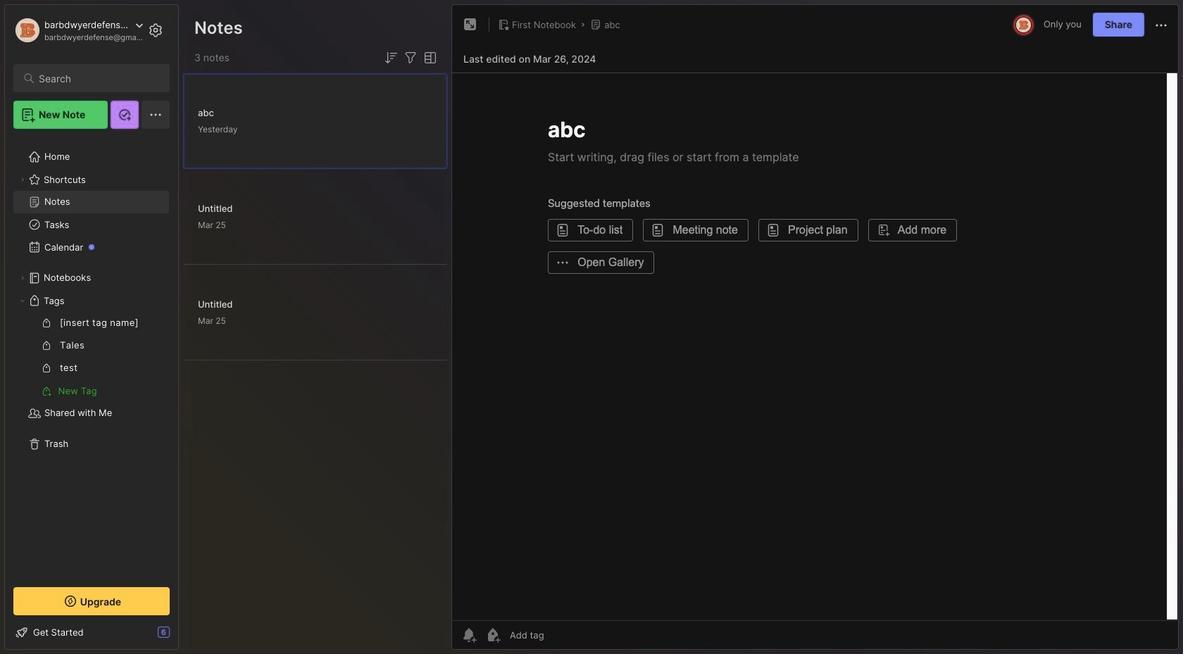 Task type: describe. For each thing, give the bounding box(es) containing it.
main element
[[0, 0, 183, 655]]

Sort options field
[[383, 49, 400, 66]]

add filters image
[[402, 49, 419, 66]]

expand notebooks image
[[18, 274, 27, 283]]

note window element
[[452, 4, 1180, 654]]

More actions field
[[1154, 16, 1171, 34]]

expand note image
[[462, 16, 479, 33]]

Search text field
[[39, 72, 157, 85]]

View options field
[[419, 49, 439, 66]]

click to collapse image
[[178, 629, 189, 646]]

add tag image
[[485, 627, 502, 644]]

expand tags image
[[18, 297, 27, 305]]



Task type: locate. For each thing, give the bounding box(es) containing it.
Add filters field
[[402, 49, 419, 66]]

None search field
[[39, 70, 157, 87]]

barbdwyerdefense@gmail.com avatar image
[[1017, 17, 1032, 32]]

Help and Learning task checklist field
[[5, 622, 178, 644]]

add a reminder image
[[461, 627, 478, 644]]

Add tag field
[[509, 629, 615, 642]]

more actions image
[[1154, 17, 1171, 34]]

none search field inside main 'element'
[[39, 70, 157, 87]]

tree
[[5, 137, 178, 575]]

Note Editor text field
[[452, 73, 1179, 621]]

Account field
[[13, 16, 144, 44]]

group
[[13, 312, 169, 402]]

tree inside main 'element'
[[5, 137, 178, 575]]

group inside tree
[[13, 312, 169, 402]]

settings image
[[147, 22, 164, 39]]



Task type: vqa. For each thing, say whether or not it's contained in the screenshot.
Help and Learning task checklist field
yes



